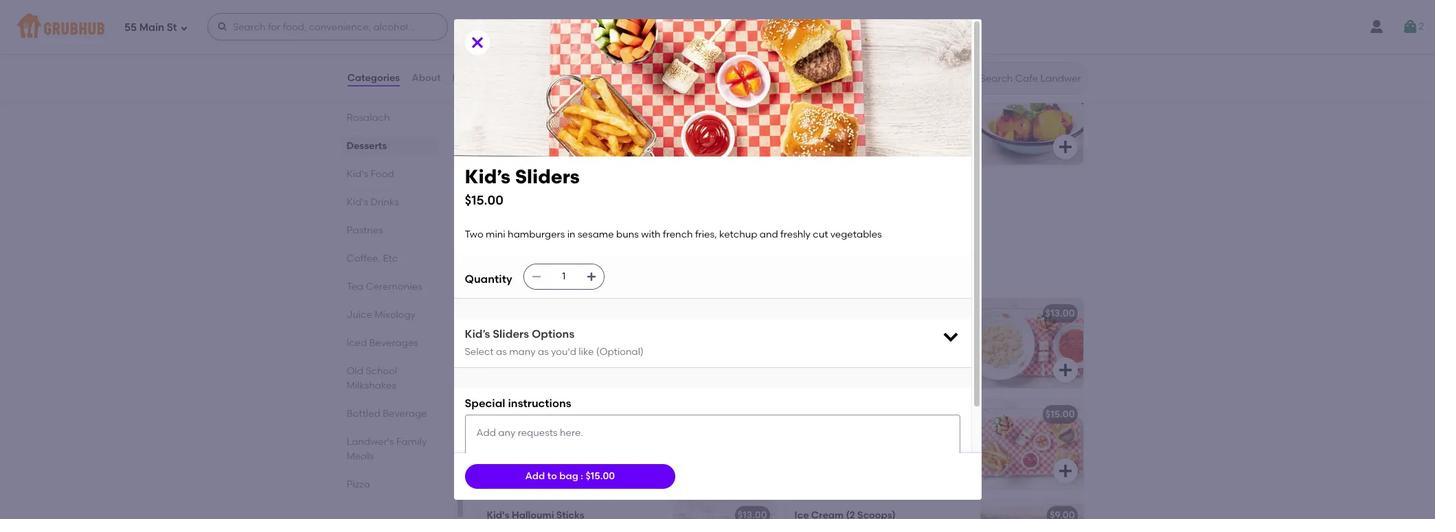 Task type: vqa. For each thing, say whether or not it's contained in the screenshot.
orange related to orange · pineapple · ginger · cayenne
no



Task type: describe. For each thing, give the bounding box(es) containing it.
:
[[581, 471, 583, 482]]

berries
[[795, 118, 827, 130]]

kid's food tab
[[347, 167, 433, 181]]

french
[[663, 229, 693, 240]]

dessert
[[487, 85, 522, 96]]

55
[[124, 21, 137, 33]]

landwer's family meals
[[347, 436, 427, 462]]

with french fries, ketchup,  and freshly cut vegetables
[[487, 428, 630, 454]]

kid's sliders $15.00
[[465, 165, 580, 208]]

kid's left drinks
[[347, 197, 368, 208]]

sesame
[[578, 229, 614, 240]]

pieces
[[495, 104, 525, 116]]

0 vertical spatial cream,
[[537, 118, 570, 130]]

tomato
[[487, 327, 523, 339]]

and inside with french fries, ketchup,  and freshly cut vegetables
[[612, 428, 630, 440]]

freshly for with french fries, ketchup,  and freshly cut vegetables
[[487, 442, 517, 454]]

kid's chicken tenders
[[487, 409, 590, 421]]

tenders
[[553, 409, 590, 421]]

served
[[795, 355, 827, 367]]

special
[[465, 397, 505, 410]]

oil,
[[905, 341, 921, 353]]

kid's up the tomato,
[[795, 308, 817, 320]]

mango sorbet with an array of berries
[[795, 104, 935, 130]]

pizza inside tab
[[347, 479, 370, 491]]

sliders for kid's sliders
[[515, 165, 580, 188]]

of inside pasta with sauce of your choice: tomato, cream, butter, oil, rosé served with vegetables
[[879, 327, 888, 339]]

kid's up tomato
[[487, 308, 510, 320]]

rosalach
[[347, 112, 390, 124]]

cut for tomato sauce & mozzarella with freshly cut vegetables
[[519, 341, 535, 353]]

with inside 4 pieces of waffle with chocolate + vanilla ice cream, chocolate syrup, whipped cream, strawberry
[[571, 104, 591, 116]]

mozzarella
[[566, 327, 617, 339]]

1 horizontal spatial fries,
[[695, 229, 717, 240]]

juice mixology
[[347, 309, 416, 321]]

categories
[[347, 72, 400, 84]]

add to bag : $15.00
[[525, 471, 615, 482]]

etc
[[383, 253, 398, 265]]

options
[[532, 328, 575, 341]]

drinks
[[371, 197, 399, 208]]

perfume
[[830, 85, 870, 96]]

0 vertical spatial freshly
[[781, 229, 811, 240]]

tea ceremonies tab
[[347, 280, 433, 294]]

in
[[567, 229, 576, 240]]

you'd
[[551, 346, 576, 358]]

(two
[[571, 186, 593, 197]]

$14.00
[[738, 409, 767, 421]]

sauce inside the tomato sauce & mozzarella with freshly cut vegetables
[[525, 327, 554, 339]]

add
[[525, 471, 545, 482]]

ice
[[487, 186, 501, 197]]

55 main st
[[124, 21, 177, 33]]

vegetables for $14.00
[[537, 442, 588, 454]]

bottled beverage
[[347, 408, 427, 420]]

Special instructions text field
[[465, 415, 960, 466]]

old school milkshakes tab
[[347, 364, 433, 393]]

whipped
[[487, 132, 528, 144]]

pizza tab
[[347, 478, 433, 492]]

0 vertical spatial vegetables
[[831, 229, 882, 240]]

old
[[347, 366, 363, 377]]

kid's pasta
[[795, 308, 847, 320]]

0 vertical spatial and
[[760, 229, 778, 240]]

0 vertical spatial pasta
[[820, 308, 847, 320]]

rosé
[[923, 341, 945, 353]]

pastries tab
[[347, 223, 433, 238]]

desserts inside tab
[[347, 140, 387, 152]]

pasta with sauce of your choice: tomato, cream, butter, oil, rosé served with vegetables
[[795, 327, 949, 367]]

butter,
[[873, 341, 903, 353]]

1 vertical spatial cream,
[[530, 132, 563, 144]]

0 vertical spatial pizza
[[512, 308, 537, 320]]

0 vertical spatial desserts
[[476, 43, 538, 60]]

4 pieces of waffle with chocolate + vanilla ice cream, chocolate syrup, whipped cream, strawberry
[[487, 104, 650, 144]]

svg image inside main navigation navigation
[[180, 24, 188, 32]]

cream,
[[835, 341, 870, 353]]

like
[[579, 346, 594, 358]]

chocolate
[[593, 104, 642, 116]]

$15.00 inside kid's sliders $15.00
[[465, 192, 504, 208]]

0 vertical spatial cut
[[813, 229, 828, 240]]

$13.00 for pasta with sauce of your choice: tomato, cream, butter, oil, rosé served with vegetables
[[1046, 308, 1075, 320]]

milkshakes
[[347, 380, 397, 392]]

(optional)
[[596, 346, 644, 358]]

kid's drinks tab
[[347, 195, 433, 210]]

bag
[[560, 471, 579, 482]]

kid's left chicken
[[487, 409, 510, 421]]

scoop
[[538, 186, 568, 197]]

bottled
[[347, 408, 380, 420]]

1 vertical spatial $15.00
[[1046, 409, 1075, 421]]

juice
[[347, 309, 372, 321]]

quantity
[[465, 273, 512, 286]]

kid's for kid's sliders options
[[465, 328, 490, 341]]

pasta inside pasta with sauce of your choice: tomato, cream, butter, oil, rosé served with vegetables
[[795, 327, 821, 339]]

2 vertical spatial sliders
[[819, 409, 851, 421]]

vanilla
[[487, 118, 518, 130]]

chocolate
[[572, 118, 619, 130]]

old school milkshakes
[[347, 366, 397, 392]]

ice
[[520, 118, 534, 130]]

sauce inside pasta with sauce of your choice: tomato, cream, butter, oil, rosé served with vegetables
[[847, 327, 877, 339]]

tea
[[347, 281, 364, 293]]

kid's up kid's drinks
[[347, 168, 368, 180]]

sliders for kid's sliders options
[[493, 328, 529, 341]]

reviews
[[453, 72, 491, 84]]

of inside 4 pieces of waffle with chocolate + vanilla ice cream, chocolate syrup, whipped cream, strawberry
[[527, 104, 536, 116]]

categories button
[[347, 54, 401, 103]]

reviews button
[[452, 54, 492, 103]]

1 as from the left
[[496, 346, 507, 358]]

Input item quantity number field
[[549, 265, 579, 289]]

iced
[[347, 337, 367, 349]]

school
[[366, 366, 397, 377]]

hamburgers
[[508, 229, 565, 240]]

pastries
[[347, 225, 383, 236]]

about
[[412, 72, 441, 84]]

4
[[487, 104, 492, 116]]

kid's sliders
[[795, 409, 851, 421]]

meals
[[347, 451, 374, 462]]

with right buns
[[641, 229, 661, 240]]

beverage
[[383, 408, 427, 420]]

svg image inside 2 button
[[1403, 19, 1419, 35]]

beverages
[[369, 337, 418, 349]]



Task type: locate. For each thing, give the bounding box(es) containing it.
select
[[465, 346, 494, 358]]

kid's for kid's sliders
[[465, 165, 511, 188]]

0 vertical spatial kid's
[[465, 165, 511, 188]]

two mini hamburgers in sesame buns with french fries, ketchup and freshly cut vegetables
[[465, 229, 882, 240]]

food down hamburgers
[[515, 267, 552, 284]]

food up drinks
[[371, 168, 394, 180]]

with inside pasta with sauce of your choice: tomato, cream, butter, oil, rosé served with vegetables
[[824, 327, 845, 339]]

with up (optional)
[[619, 327, 639, 339]]

1 horizontal spatial $13.00
[[1046, 308, 1075, 320]]

an
[[884, 104, 896, 116]]

(v)
[[872, 85, 886, 96]]

kid's sliders image
[[980, 400, 1083, 489]]

1 horizontal spatial pizza
[[512, 308, 537, 320]]

kid's pizza
[[487, 308, 537, 320]]

landwer's
[[347, 436, 394, 448]]

coffee, etc
[[347, 253, 398, 265]]

kid's pasta image
[[980, 299, 1083, 388]]

kid's inside kid's sliders options select as many as you'd like (optional)
[[465, 328, 490, 341]]

and right ketchup
[[760, 229, 778, 240]]

kid's food up kid's pizza
[[476, 267, 552, 284]]

0 horizontal spatial of
[[527, 104, 536, 116]]

mango perfume (v) image
[[980, 76, 1083, 165]]

with down cream,
[[829, 355, 849, 367]]

0 horizontal spatial $13.00
[[738, 308, 767, 320]]

kid's food up kid's drinks
[[347, 168, 394, 180]]

kid's right $14.00
[[795, 409, 817, 421]]

kid's
[[465, 165, 511, 188], [465, 328, 490, 341], [795, 409, 817, 421]]

2 $13.00 from the left
[[1046, 308, 1075, 320]]

2 mango from the top
[[795, 104, 827, 116]]

scoop)
[[596, 186, 629, 197]]

kid's sliders options select as many as you'd like (optional)
[[465, 328, 644, 358]]

svg image
[[180, 24, 188, 32], [469, 34, 485, 51], [749, 139, 766, 155], [531, 272, 542, 283], [941, 327, 960, 346], [1057, 362, 1074, 379], [1057, 463, 1074, 480]]

vegetables inside with french fries, ketchup,  and freshly cut vegetables
[[537, 442, 588, 454]]

mango
[[795, 85, 828, 96], [795, 104, 827, 116]]

with inside the tomato sauce & mozzarella with freshly cut vegetables
[[619, 327, 639, 339]]

+
[[645, 104, 650, 116]]

1 sauce from the left
[[525, 327, 554, 339]]

Search Cafe Landwer search field
[[979, 72, 1084, 85]]

and
[[760, 229, 778, 240], [612, 428, 630, 440]]

ice cream scoop (two scoop)
[[487, 186, 629, 197]]

1 vertical spatial kid's food
[[476, 267, 552, 284]]

choice:
[[913, 327, 949, 339]]

cream
[[504, 186, 536, 197]]

syrup,
[[621, 118, 649, 130]]

2 button
[[1403, 14, 1424, 39]]

freshly for tomato sauce & mozzarella with freshly cut vegetables
[[487, 341, 517, 353]]

1 vertical spatial mango
[[795, 104, 827, 116]]

coffee,
[[347, 253, 381, 265]]

freshly right ketchup
[[781, 229, 811, 240]]

0 vertical spatial mango
[[795, 85, 828, 96]]

&
[[557, 327, 564, 339]]

sauce left &
[[525, 327, 554, 339]]

0 horizontal spatial fries,
[[545, 428, 567, 440]]

with
[[824, 327, 845, 339], [487, 428, 508, 440]]

1 vertical spatial cut
[[519, 341, 535, 353]]

of inside the mango sorbet with an array of berries
[[925, 104, 935, 116]]

mini
[[486, 229, 506, 240]]

vegetables for $13.00
[[537, 341, 588, 353]]

desserts up dessert
[[476, 43, 538, 60]]

ketchup,
[[569, 428, 610, 440]]

main
[[139, 21, 164, 33]]

2 vertical spatial freshly
[[487, 442, 517, 454]]

fries,
[[695, 229, 717, 240], [545, 428, 567, 440]]

tomato sauce & mozzarella with freshly cut vegetables
[[487, 327, 639, 353]]

rosalach tab
[[347, 111, 433, 125]]

pizza
[[512, 308, 537, 320], [347, 479, 370, 491]]

fries, inside with french fries, ketchup,  and freshly cut vegetables
[[545, 428, 567, 440]]

1 vertical spatial and
[[612, 428, 630, 440]]

desserts down rosalach
[[347, 140, 387, 152]]

vegetables
[[851, 355, 903, 367]]

sliders inside kid's sliders options select as many as you'd like (optional)
[[493, 328, 529, 341]]

array
[[898, 104, 923, 116]]

to
[[547, 471, 557, 482]]

freshly down tomato
[[487, 341, 517, 353]]

pizza up tomato
[[512, 308, 537, 320]]

kid's pizza image
[[672, 299, 775, 388]]

mango for mango sorbet with an array of berries
[[795, 104, 827, 116]]

0 horizontal spatial with
[[487, 428, 508, 440]]

freshly down french
[[487, 442, 517, 454]]

2 horizontal spatial $15.00
[[1046, 409, 1075, 421]]

2
[[1419, 21, 1424, 32]]

0 horizontal spatial sauce
[[525, 327, 554, 339]]

1 vertical spatial desserts
[[347, 140, 387, 152]]

0 vertical spatial $15.00
[[465, 192, 504, 208]]

as
[[496, 346, 507, 358], [538, 346, 549, 358]]

ice cream scoop (two scoop) button
[[479, 177, 775, 238]]

of up "butter,"
[[879, 327, 888, 339]]

kid's up select
[[465, 328, 490, 341]]

0 vertical spatial kid's food
[[347, 168, 394, 180]]

0 vertical spatial with
[[824, 327, 845, 339]]

your
[[891, 327, 911, 339]]

waffle down the dessert waffle at the left top of page
[[539, 104, 569, 116]]

pasta up cream,
[[820, 308, 847, 320]]

kid's
[[347, 168, 368, 180], [347, 197, 368, 208], [476, 267, 512, 284], [487, 308, 510, 320], [795, 308, 817, 320], [487, 409, 510, 421]]

1 vertical spatial freshly
[[487, 341, 517, 353]]

with inside with french fries, ketchup,  and freshly cut vegetables
[[487, 428, 508, 440]]

0 horizontal spatial kid's food
[[347, 168, 394, 180]]

1 horizontal spatial kid's food
[[476, 267, 552, 284]]

with
[[571, 104, 591, 116], [862, 104, 881, 116], [641, 229, 661, 240], [619, 327, 639, 339], [829, 355, 849, 367]]

cut inside the tomato sauce & mozzarella with freshly cut vegetables
[[519, 341, 535, 353]]

mixology
[[375, 309, 416, 321]]

1 vertical spatial food
[[515, 267, 552, 284]]

dessert waffle image
[[672, 76, 775, 165]]

sliders
[[515, 165, 580, 188], [493, 328, 529, 341], [819, 409, 851, 421]]

cream,
[[537, 118, 570, 130], [530, 132, 563, 144]]

waffle right dessert
[[525, 85, 556, 96]]

2 vertical spatial vegetables
[[537, 442, 588, 454]]

1 horizontal spatial of
[[879, 327, 888, 339]]

2 vertical spatial cut
[[519, 442, 535, 454]]

1 vertical spatial sliders
[[493, 328, 529, 341]]

1 horizontal spatial with
[[824, 327, 845, 339]]

1 horizontal spatial sauce
[[847, 327, 877, 339]]

waffle inside 4 pieces of waffle with chocolate + vanilla ice cream, chocolate syrup, whipped cream, strawberry
[[539, 104, 569, 116]]

of right array
[[925, 104, 935, 116]]

as down tomato
[[496, 346, 507, 358]]

1 vertical spatial pasta
[[795, 327, 821, 339]]

about button
[[411, 54, 442, 103]]

2 horizontal spatial of
[[925, 104, 935, 116]]

0 vertical spatial food
[[371, 168, 394, 180]]

kid's food
[[347, 168, 394, 180], [476, 267, 552, 284]]

ceremonies
[[366, 281, 422, 293]]

tomato,
[[795, 341, 833, 353]]

family
[[396, 436, 427, 448]]

desserts tab
[[347, 139, 433, 153]]

1 horizontal spatial $15.00
[[586, 471, 615, 482]]

with up chocolate
[[571, 104, 591, 116]]

mango inside the mango sorbet with an array of berries
[[795, 104, 827, 116]]

bottled beverage tab
[[347, 407, 433, 421]]

pasta
[[820, 308, 847, 320], [795, 327, 821, 339]]

0 horizontal spatial and
[[612, 428, 630, 440]]

chicken
[[512, 409, 551, 421]]

1 vertical spatial waffle
[[539, 104, 569, 116]]

st
[[167, 21, 177, 33]]

$13.00 for tomato sauce & mozzarella with freshly cut vegetables
[[738, 308, 767, 320]]

landwer's family meals tab
[[347, 435, 433, 464]]

many
[[509, 346, 536, 358]]

with left french
[[487, 428, 508, 440]]

sauce up cream,
[[847, 327, 877, 339]]

1 $13.00 from the left
[[738, 308, 767, 320]]

freshly inside with french fries, ketchup,  and freshly cut vegetables
[[487, 442, 517, 454]]

1 horizontal spatial desserts
[[476, 43, 538, 60]]

ice cream (2 scoops) image
[[980, 501, 1083, 519]]

dessert waffle
[[487, 85, 556, 96]]

0 horizontal spatial as
[[496, 346, 507, 358]]

with inside pasta with sauce of your choice: tomato, cream, butter, oil, rosé served with vegetables
[[829, 355, 849, 367]]

search icon image
[[958, 70, 975, 87]]

special instructions
[[465, 397, 572, 410]]

ketchup
[[719, 229, 757, 240]]

sorbet
[[830, 104, 860, 116]]

kid's chicken tenders image
[[672, 400, 775, 489]]

of
[[527, 104, 536, 116], [925, 104, 935, 116], [879, 327, 888, 339]]

kid's down whipped
[[465, 165, 511, 188]]

sauce
[[525, 327, 554, 339], [847, 327, 877, 339]]

strawberry
[[565, 132, 615, 144]]

two
[[465, 229, 483, 240]]

$13.00
[[738, 308, 767, 320], [1046, 308, 1075, 320]]

1 horizontal spatial as
[[538, 346, 549, 358]]

1 vertical spatial with
[[487, 428, 508, 440]]

iced beverages
[[347, 337, 418, 349]]

2 vertical spatial kid's
[[795, 409, 817, 421]]

1 vertical spatial kid's
[[465, 328, 490, 341]]

vegetables inside the tomato sauce & mozzarella with freshly cut vegetables
[[537, 341, 588, 353]]

1 horizontal spatial and
[[760, 229, 778, 240]]

pasta up the tomato,
[[795, 327, 821, 339]]

0 horizontal spatial $15.00
[[465, 192, 504, 208]]

sliders inside kid's sliders $15.00
[[515, 165, 580, 188]]

1 vertical spatial vegetables
[[537, 341, 588, 353]]

with inside the mango sorbet with an array of berries
[[862, 104, 881, 116]]

french
[[511, 428, 543, 440]]

mango for mango perfume (v)
[[795, 85, 828, 96]]

cream, down ice
[[530, 132, 563, 144]]

0 horizontal spatial desserts
[[347, 140, 387, 152]]

pizza down meals
[[347, 479, 370, 491]]

0 vertical spatial sliders
[[515, 165, 580, 188]]

1 vertical spatial pizza
[[347, 479, 370, 491]]

food inside tab
[[371, 168, 394, 180]]

$15.00
[[465, 192, 504, 208], [1046, 409, 1075, 421], [586, 471, 615, 482]]

1 horizontal spatial food
[[515, 267, 552, 284]]

$9.00
[[1050, 85, 1075, 96]]

cream, right ice
[[537, 118, 570, 130]]

1 vertical spatial fries,
[[545, 428, 567, 440]]

coffee, etc tab
[[347, 251, 433, 266]]

with up cream,
[[824, 327, 845, 339]]

0 vertical spatial waffle
[[525, 85, 556, 96]]

0 horizontal spatial food
[[371, 168, 394, 180]]

cut for with french fries, ketchup,  and freshly cut vegetables
[[519, 442, 535, 454]]

kid's inside kid's sliders $15.00
[[465, 165, 511, 188]]

svg image
[[1403, 19, 1419, 35], [217, 21, 228, 32], [1057, 139, 1074, 155], [586, 272, 597, 283], [749, 362, 766, 379]]

with left "an"
[[862, 104, 881, 116]]

freshly inside the tomato sauce & mozzarella with freshly cut vegetables
[[487, 341, 517, 353]]

and right ketchup,
[[612, 428, 630, 440]]

kid's food inside tab
[[347, 168, 394, 180]]

$12.00
[[738, 85, 767, 96]]

2 sauce from the left
[[847, 327, 877, 339]]

buns
[[616, 229, 639, 240]]

main navigation navigation
[[0, 0, 1435, 54]]

1 mango from the top
[[795, 85, 828, 96]]

2 vertical spatial $15.00
[[586, 471, 615, 482]]

fries, right french
[[695, 229, 717, 240]]

kid's down mini
[[476, 267, 512, 284]]

cut inside with french fries, ketchup,  and freshly cut vegetables
[[519, 442, 535, 454]]

0 vertical spatial fries,
[[695, 229, 717, 240]]

mango perfume (v)
[[795, 85, 886, 96]]

of up ice
[[527, 104, 536, 116]]

fries, down tenders
[[545, 428, 567, 440]]

as down options on the left of the page
[[538, 346, 549, 358]]

0 horizontal spatial pizza
[[347, 479, 370, 491]]

2 as from the left
[[538, 346, 549, 358]]

juice mixology tab
[[347, 308, 433, 322]]

kid's halloumi sticks image
[[672, 501, 775, 519]]

iced beverages tab
[[347, 336, 433, 350]]



